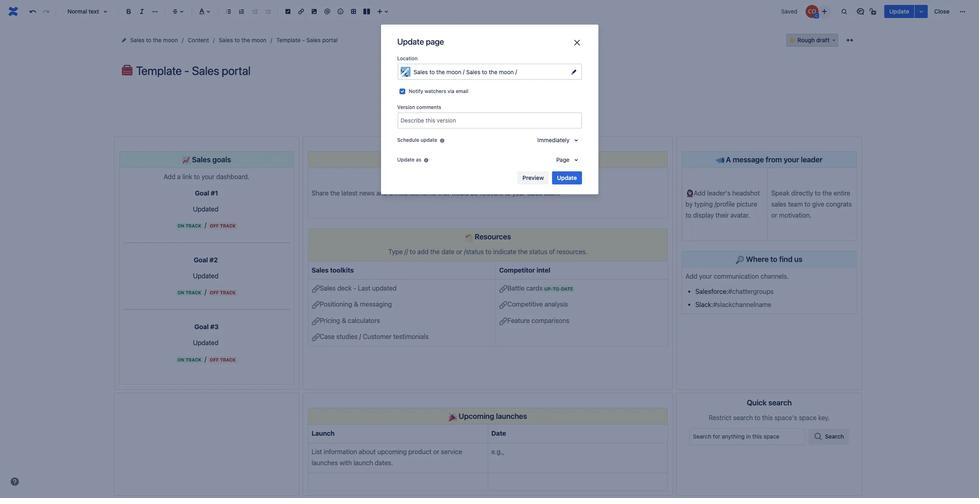 Task type: describe. For each thing, give the bounding box(es) containing it.
:chart_with_upwards_trend: image
[[182, 156, 190, 165]]

immediately button
[[533, 134, 582, 147]]

launches
[[496, 412, 527, 421]]

welcome to
[[433, 90, 485, 101]]

intel
[[537, 267, 550, 274]]

Give this page a title text field
[[136, 64, 857, 78]]

launch
[[312, 430, 335, 437]]

adjust update settings image
[[916, 7, 926, 16]]

2 sales to the moon link from the left
[[219, 35, 267, 45]]

redo ⌘⇧z image
[[41, 7, 51, 16]]

sales to the moon for second sales to the moon link from the right
[[130, 37, 178, 43]]

email
[[456, 88, 468, 94]]

portal
[[322, 37, 338, 43]]

on track / off track for #3
[[177, 356, 236, 363]]

close publish modal image
[[572, 38, 582, 48]]

restrict search to this space's space key.
[[709, 414, 830, 422]]

this
[[762, 414, 773, 422]]

sales to the moon for second sales to the moon link from left
[[219, 37, 267, 43]]

date
[[561, 286, 573, 292]]

comments
[[416, 104, 441, 110]]

page
[[556, 156, 570, 163]]

to down numbered list ⌘⇧7 image
[[235, 37, 240, 43]]

close button
[[929, 5, 955, 18]]

goal for goal #3
[[194, 323, 209, 331]]

sales down location
[[414, 69, 428, 76]]

template - sales portal link
[[276, 35, 338, 45]]

competitor intel
[[499, 267, 550, 274]]

us
[[794, 255, 803, 264]]

confluence image
[[7, 5, 20, 18]]

find
[[779, 255, 793, 264]]

sales right content
[[219, 37, 233, 43]]

action item image
[[283, 7, 293, 16]]

space
[[799, 414, 817, 422]]

schedule update
[[397, 137, 437, 143]]

upcoming launches
[[457, 412, 527, 421]]

salesforce:
[[696, 288, 728, 296]]

bullet list ⌘⇧8 image
[[224, 7, 233, 16]]

layouts image
[[362, 7, 372, 16]]

Search for anything in this space text field
[[689, 429, 805, 445]]

goals
[[212, 155, 231, 164]]

updating as a blog will move your content to the blog section of the selected space image
[[423, 157, 430, 164]]

on for goal #2
[[177, 290, 184, 296]]

make page fixed-width image
[[845, 35, 855, 45]]

to left find
[[771, 255, 778, 264]]

update page
[[397, 37, 444, 46]]

slack:
[[696, 301, 713, 308]]

christina overa image
[[806, 5, 819, 18]]

notify
[[409, 88, 423, 94]]

0 vertical spatial update button
[[885, 5, 914, 18]]

:mag_right: image
[[736, 256, 744, 264]]

schedule your update for a future date. notifications will be sent when the page is updated image
[[439, 137, 446, 144]]

Version comments field
[[398, 113, 581, 128]]

to right move this page "icon"
[[146, 37, 151, 43]]

1 sales to the moon link from the left
[[130, 35, 178, 45]]

a
[[726, 155, 731, 164]]

1 vertical spatial update button
[[552, 171, 582, 185]]

1 off from the top
[[210, 223, 219, 229]]

restrict
[[709, 414, 732, 422]]

leader
[[801, 155, 823, 164]]

quick
[[747, 399, 767, 408]]

Main content area, start typing to enter text. text field
[[114, 90, 862, 498]]

undo ⌘z image
[[28, 7, 38, 16]]

1 on track / off track from the top
[[177, 222, 236, 229]]

toggle update as blog select image
[[571, 155, 581, 165]]

updated for #2
[[193, 272, 220, 280]]

link image
[[296, 7, 306, 16]]

version
[[397, 104, 415, 110]]

date
[[491, 430, 506, 437]]

up-
[[544, 286, 553, 292]]

goal for goal #1
[[195, 189, 209, 197]]

page
[[426, 37, 444, 46]]

via
[[448, 88, 454, 94]]



Task type: vqa. For each thing, say whether or not it's contained in the screenshot.
the toggle update as blog select IMAGE
yes



Task type: locate. For each thing, give the bounding box(es) containing it.
1 vertical spatial off
[[210, 290, 219, 296]]

1 horizontal spatial search
[[769, 399, 792, 408]]

3 off from the top
[[210, 357, 219, 362]]

edit page location image
[[569, 67, 579, 77]]

sales to the moon right move this page "icon"
[[130, 37, 178, 43]]

goal #3
[[194, 323, 219, 331]]

-
[[302, 37, 305, 43]]

track
[[186, 223, 201, 229], [220, 223, 236, 229], [186, 290, 201, 296], [220, 290, 236, 296], [186, 357, 201, 362], [220, 357, 236, 362]]

sales right move this page "icon"
[[130, 37, 145, 43]]

update
[[421, 137, 437, 143]]

off down #2
[[210, 290, 219, 296]]

1 on from the top
[[177, 223, 184, 229]]

:tada: image
[[449, 413, 457, 422], [449, 413, 457, 422]]

update down page dropdown button
[[557, 174, 577, 181]]

0 horizontal spatial sales to the moon
[[130, 37, 178, 43]]

1 vertical spatial updated
[[193, 272, 220, 280]]

#2
[[210, 256, 218, 264]]

1 updated from the top
[[193, 206, 220, 213]]

quick search
[[747, 399, 792, 408]]

toolkits
[[330, 267, 354, 274]]

to up watchers
[[430, 69, 435, 76]]

moon
[[163, 37, 178, 43], [252, 37, 267, 43], [447, 69, 461, 76], [499, 69, 514, 76]]

preview
[[523, 174, 544, 181]]

off down #3
[[210, 357, 219, 362]]

sales right :chart_with_upwards_trend: icon
[[192, 155, 211, 164]]

message
[[733, 155, 764, 164]]

confluence image
[[7, 5, 20, 18]]

indent tab image
[[263, 7, 273, 16]]

sales up email
[[466, 69, 480, 76]]

:chart_with_upwards_trend: image
[[182, 156, 190, 165]]

0 horizontal spatial sales to the moon link
[[130, 35, 178, 45]]

2 vertical spatial off
[[210, 357, 219, 362]]

outdent ⇧tab image
[[250, 7, 260, 16]]

mention image
[[322, 7, 332, 16]]

update button down page dropdown button
[[552, 171, 582, 185]]

sales toolkits
[[312, 267, 354, 274]]

template
[[276, 37, 301, 43]]

:wave: image
[[424, 92, 433, 101], [424, 92, 433, 101]]

as
[[416, 157, 421, 163]]

2 off from the top
[[210, 290, 219, 296]]

sales to the moon
[[130, 37, 178, 43], [219, 37, 267, 43]]

watchers
[[425, 88, 446, 94]]

where
[[746, 255, 769, 264]]

toggle schedule update dialog image
[[571, 135, 581, 145]]

where to find us
[[744, 255, 803, 264]]

2 on track / off track from the top
[[177, 289, 236, 296]]

search up space's
[[769, 399, 792, 408]]

:link: image
[[312, 285, 320, 293], [499, 285, 507, 293], [499, 285, 507, 293], [312, 301, 320, 309], [499, 301, 507, 309], [312, 317, 320, 326], [499, 317, 507, 326], [499, 317, 507, 326], [312, 334, 320, 342], [312, 334, 320, 342]]

version comments
[[397, 104, 441, 110]]

goal left #3
[[194, 323, 209, 331]]

add image, video, or file image
[[309, 7, 319, 16]]

3 updated from the top
[[193, 339, 220, 347]]

update up location
[[397, 37, 424, 46]]

:mega: image
[[716, 156, 724, 165], [716, 156, 724, 165]]

your
[[784, 155, 799, 164]]

1 vertical spatial search
[[733, 414, 753, 422]]

0 vertical spatial off
[[210, 223, 219, 229]]

2 updated from the top
[[193, 272, 220, 280]]

content link
[[188, 35, 209, 45]]

:mag_right: image
[[736, 256, 744, 264]]

off for #2
[[210, 290, 219, 296]]

2 vertical spatial on
[[177, 357, 184, 362]]

competitor
[[499, 267, 535, 274]]

updated down the goal #3 at bottom left
[[193, 339, 220, 347]]

update left adjust update settings image
[[890, 8, 909, 15]]

saved
[[781, 8, 798, 15]]

sales left toolkits
[[312, 267, 329, 274]]

update as
[[397, 157, 421, 163]]

numbered list ⌘⇧7 image
[[237, 7, 247, 16]]

updated
[[193, 206, 220, 213], [193, 272, 220, 280], [193, 339, 220, 347]]

on
[[177, 223, 184, 229], [177, 290, 184, 296], [177, 357, 184, 362]]

location
[[397, 55, 418, 62]]

on track / off track for #2
[[177, 289, 236, 296]]

0 vertical spatial search
[[769, 399, 792, 408]]

the
[[153, 37, 161, 43], [241, 37, 250, 43], [436, 69, 445, 76], [489, 69, 497, 76]]

#3
[[210, 323, 219, 331]]

upcoming
[[459, 412, 494, 421]]

2 vertical spatial updated
[[193, 339, 220, 347]]

3 on from the top
[[177, 357, 184, 362]]

sales to the moon link down numbered list ⌘⇧7 image
[[219, 35, 267, 45]]

1 horizontal spatial update button
[[885, 5, 914, 18]]

italic ⌘i image
[[137, 7, 147, 16]]

1 vertical spatial goal
[[194, 256, 208, 264]]

/
[[463, 68, 465, 75], [515, 68, 517, 75], [205, 222, 207, 229], [205, 289, 207, 296], [205, 356, 207, 363]]

off
[[210, 223, 219, 229], [210, 290, 219, 296], [210, 357, 219, 362]]

goal #1
[[195, 189, 218, 197]]

on track / off track down goal #1
[[177, 222, 236, 229]]

resources
[[473, 232, 511, 241]]

template - sales portal
[[276, 37, 338, 43]]

0 horizontal spatial search
[[733, 414, 753, 422]]

goal
[[195, 189, 209, 197], [194, 256, 208, 264], [194, 323, 209, 331]]

from
[[766, 155, 782, 164]]

on track / off track
[[177, 222, 236, 229], [177, 289, 236, 296], [177, 356, 236, 363]]

search button
[[809, 429, 849, 445]]

immediately
[[537, 137, 570, 144]]

goal left #1
[[195, 189, 209, 197]]

on for goal #3
[[177, 357, 184, 362]]

notify watchers via email
[[409, 88, 468, 94]]

goal #2
[[194, 256, 219, 264]]

search
[[769, 399, 792, 408], [733, 414, 753, 422]]

0 vertical spatial on
[[177, 223, 184, 229]]

to
[[146, 37, 151, 43], [235, 37, 240, 43], [430, 69, 435, 76], [482, 69, 487, 76], [475, 90, 483, 101], [771, 255, 778, 264], [755, 414, 761, 422]]

1 sales to the moon from the left
[[130, 37, 178, 43]]

a message from your leader
[[724, 155, 823, 164]]

sales to the moon down numbered list ⌘⇧7 image
[[219, 37, 267, 43]]

update button
[[885, 5, 914, 18], [552, 171, 582, 185]]

update
[[890, 8, 909, 15], [397, 37, 424, 46], [397, 157, 415, 163], [557, 174, 577, 181]]

preview button
[[518, 171, 549, 185]]

1 horizontal spatial sales to the moon link
[[219, 35, 267, 45]]

page button
[[551, 153, 582, 167]]

1 horizontal spatial sales to the moon
[[219, 37, 267, 43]]

goal for goal #2
[[194, 256, 208, 264]]

search
[[825, 433, 844, 440]]

3 on track / off track from the top
[[177, 356, 236, 363]]

sales
[[130, 37, 145, 43], [219, 37, 233, 43], [306, 37, 321, 43], [414, 69, 428, 76], [466, 69, 480, 76], [192, 155, 211, 164], [312, 267, 329, 274]]

2 vertical spatial goal
[[194, 323, 209, 331]]

update button left adjust update settings image
[[885, 5, 914, 18]]

key.
[[818, 414, 830, 422]]

schedule
[[397, 137, 419, 143]]

2 sales to the moon from the left
[[219, 37, 267, 43]]

content
[[188, 37, 209, 43]]

to-
[[553, 286, 561, 292]]

on track / off track down the goal #3 at bottom left
[[177, 356, 236, 363]]

search for quick
[[769, 399, 792, 408]]

1 vertical spatial on
[[177, 290, 184, 296]]

move this page image
[[120, 37, 127, 43]]

updated for #3
[[193, 339, 220, 347]]

goal left #2
[[194, 256, 208, 264]]

:dividers: image
[[465, 234, 473, 242], [465, 234, 473, 242]]

0 vertical spatial goal
[[195, 189, 209, 197]]

table image
[[349, 7, 359, 16]]

0 horizontal spatial update button
[[552, 171, 582, 185]]

#1
[[211, 189, 218, 197]]

emoji image
[[336, 7, 345, 16]]

updated down goal #1
[[193, 206, 220, 213]]

update left as
[[397, 157, 415, 163]]

search up search for anything in this space text box
[[733, 414, 753, 422]]

to up welcome to
[[482, 69, 487, 76]]

1 vertical spatial on track / off track
[[177, 289, 236, 296]]

bold ⌘b image
[[124, 7, 134, 16]]

on track / off track down 'goal #2'
[[177, 289, 236, 296]]

sales to the moon link right move this page "icon"
[[130, 35, 178, 45]]

to right email
[[475, 90, 483, 101]]

off for #3
[[210, 357, 219, 362]]

welcome
[[435, 90, 473, 101]]

up-to-date
[[544, 286, 573, 292]]

0 vertical spatial on track / off track
[[177, 222, 236, 229]]

space's
[[775, 414, 797, 422]]

updated down 'goal #2'
[[193, 272, 220, 280]]

sales right -
[[306, 37, 321, 43]]

sales to the moon link
[[130, 35, 178, 45], [219, 35, 267, 45]]

to left this
[[755, 414, 761, 422]]

2 on from the top
[[177, 290, 184, 296]]

sales goals
[[190, 155, 231, 164]]

off down #1
[[210, 223, 219, 229]]

:link: image
[[312, 285, 320, 293], [312, 301, 320, 309], [499, 301, 507, 309], [312, 317, 320, 326]]

search for restrict
[[733, 414, 753, 422]]

2 vertical spatial on track / off track
[[177, 356, 236, 363]]

sales to the moon / sales to the moon /
[[414, 68, 519, 76]]

close
[[934, 8, 950, 15]]

0 vertical spatial updated
[[193, 206, 220, 213]]



